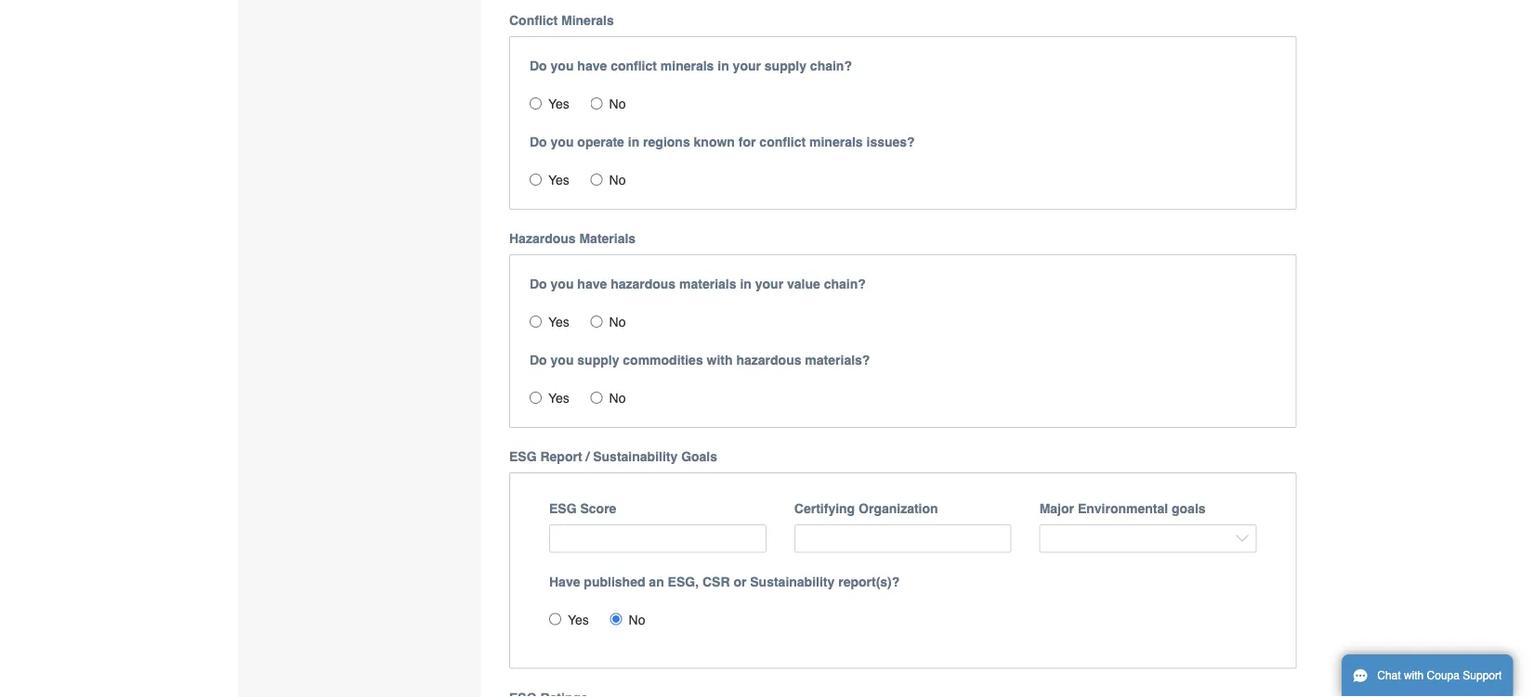Task type: describe. For each thing, give the bounding box(es) containing it.
0 horizontal spatial supply
[[577, 353, 619, 368]]

minerals
[[561, 13, 614, 28]]

for
[[739, 135, 756, 149]]

esg for esg report / sustainability goals
[[509, 450, 537, 464]]

do you have conflict minerals in your supply chain?
[[530, 58, 852, 73]]

commodities
[[623, 353, 703, 368]]

hazardous materials
[[509, 231, 636, 246]]

certifying organization
[[794, 502, 938, 517]]

regions
[[643, 135, 690, 149]]

0 horizontal spatial with
[[707, 353, 733, 368]]

yes for do you have hazardous materials in your value chain?
[[548, 315, 570, 330]]

do for do you have hazardous materials in your value chain?
[[530, 277, 547, 292]]

0 horizontal spatial sustainability
[[593, 450, 678, 464]]

materials?
[[805, 353, 870, 368]]

in for minerals
[[718, 58, 729, 73]]

no for conflict
[[609, 96, 626, 111]]

1 vertical spatial sustainability
[[750, 575, 835, 589]]

coupa
[[1427, 670, 1460, 683]]

have for hazardous
[[577, 277, 607, 292]]

do you have hazardous materials in your value chain?
[[530, 277, 866, 292]]

yes for do you supply commodities with hazardous materials?
[[548, 391, 570, 406]]

ESG Score text field
[[549, 525, 767, 553]]

0 horizontal spatial minerals
[[661, 58, 714, 73]]

hazardous
[[509, 231, 576, 246]]

operate
[[577, 135, 624, 149]]

major
[[1040, 502, 1074, 517]]

do you operate in regions known for conflict minerals issues?
[[530, 135, 915, 149]]

organization
[[859, 502, 938, 517]]

you for do you operate in regions known for conflict minerals issues?
[[551, 135, 574, 149]]

known
[[694, 135, 735, 149]]

or
[[734, 575, 747, 589]]

conflict
[[509, 13, 558, 28]]

do for do you have conflict minerals in your supply chain?
[[530, 58, 547, 73]]

yes for have published an esg, csr or sustainability report(s)?
[[568, 613, 589, 628]]

an
[[649, 575, 664, 589]]

no for hazardous
[[609, 315, 626, 330]]

no for esg,
[[629, 613, 645, 628]]

materials
[[579, 231, 636, 246]]

esg score
[[549, 502, 617, 517]]

0 horizontal spatial conflict
[[611, 58, 657, 73]]

0 horizontal spatial hazardous
[[611, 277, 676, 292]]

certifying
[[794, 502, 855, 517]]

in for materials
[[740, 277, 752, 292]]

materials
[[679, 277, 737, 292]]

report
[[540, 450, 582, 464]]



Task type: locate. For each thing, give the bounding box(es) containing it.
None radio
[[591, 97, 603, 109], [591, 174, 603, 186], [530, 316, 542, 328], [549, 614, 561, 626], [610, 614, 622, 626], [591, 97, 603, 109], [591, 174, 603, 186], [530, 316, 542, 328], [549, 614, 561, 626], [610, 614, 622, 626]]

your for supply
[[733, 58, 761, 73]]

2 vertical spatial in
[[740, 277, 752, 292]]

no down 'published'
[[629, 613, 645, 628]]

you for do you have conflict minerals in your supply chain?
[[551, 58, 574, 73]]

minerals
[[661, 58, 714, 73], [810, 135, 863, 149]]

support
[[1463, 670, 1502, 683]]

1 vertical spatial esg
[[549, 502, 577, 517]]

conflict down the 'minerals'
[[611, 58, 657, 73]]

with
[[707, 353, 733, 368], [1404, 670, 1424, 683]]

Certifying Organization text field
[[794, 525, 1012, 553]]

have
[[577, 58, 607, 73], [577, 277, 607, 292]]

conflict
[[611, 58, 657, 73], [760, 135, 806, 149]]

have down the 'minerals'
[[577, 58, 607, 73]]

4 do from the top
[[530, 353, 547, 368]]

no for commodities
[[609, 391, 626, 406]]

hazardous left materials? on the bottom of the page
[[737, 353, 802, 368]]

1 have from the top
[[577, 58, 607, 73]]

0 vertical spatial in
[[718, 58, 729, 73]]

esg
[[509, 450, 537, 464], [549, 502, 577, 517]]

1 horizontal spatial in
[[718, 58, 729, 73]]

have for conflict
[[577, 58, 607, 73]]

minerals up regions
[[661, 58, 714, 73]]

major environmental goals
[[1040, 502, 1206, 517]]

3 you from the top
[[551, 277, 574, 292]]

0 horizontal spatial in
[[628, 135, 640, 149]]

issues?
[[867, 135, 915, 149]]

no
[[609, 96, 626, 111], [609, 173, 626, 188], [609, 315, 626, 330], [609, 391, 626, 406], [629, 613, 645, 628]]

in up the do you operate in regions known for conflict minerals issues?
[[718, 58, 729, 73]]

no up operate
[[609, 96, 626, 111]]

goals
[[681, 450, 718, 464]]

esg report / sustainability goals
[[509, 450, 718, 464]]

0 vertical spatial hazardous
[[611, 277, 676, 292]]

esg,
[[668, 575, 699, 589]]

None radio
[[530, 97, 542, 109], [530, 174, 542, 186], [591, 316, 603, 328], [530, 392, 542, 404], [591, 392, 603, 404], [530, 97, 542, 109], [530, 174, 542, 186], [591, 316, 603, 328], [530, 392, 542, 404], [591, 392, 603, 404]]

supply
[[765, 58, 807, 73], [577, 353, 619, 368]]

2 you from the top
[[551, 135, 574, 149]]

1 horizontal spatial with
[[1404, 670, 1424, 683]]

yes
[[548, 96, 570, 111], [548, 173, 570, 188], [548, 315, 570, 330], [548, 391, 570, 406], [568, 613, 589, 628]]

your
[[733, 58, 761, 73], [755, 277, 784, 292]]

do for do you operate in regions known for conflict minerals issues?
[[530, 135, 547, 149]]

1 horizontal spatial minerals
[[810, 135, 863, 149]]

chain?
[[810, 58, 852, 73], [824, 277, 866, 292]]

yes down hazardous materials
[[548, 315, 570, 330]]

1 vertical spatial minerals
[[810, 135, 863, 149]]

you
[[551, 58, 574, 73], [551, 135, 574, 149], [551, 277, 574, 292], [551, 353, 574, 368]]

1 vertical spatial conflict
[[760, 135, 806, 149]]

your for value
[[755, 277, 784, 292]]

in right 'materials'
[[740, 277, 752, 292]]

conflict minerals
[[509, 13, 614, 28]]

yes down conflict minerals
[[548, 96, 570, 111]]

0 vertical spatial esg
[[509, 450, 537, 464]]

0 vertical spatial conflict
[[611, 58, 657, 73]]

esg for esg score
[[549, 502, 577, 517]]

sustainability right or
[[750, 575, 835, 589]]

0 vertical spatial minerals
[[661, 58, 714, 73]]

with inside chat with coupa support button
[[1404, 670, 1424, 683]]

0 vertical spatial sustainability
[[593, 450, 678, 464]]

with right 'commodities' in the bottom of the page
[[707, 353, 733, 368]]

2 have from the top
[[577, 277, 607, 292]]

no up 'commodities' in the bottom of the page
[[609, 315, 626, 330]]

have
[[549, 575, 580, 589]]

report(s)?
[[839, 575, 900, 589]]

1 do from the top
[[530, 58, 547, 73]]

esg left the report
[[509, 450, 537, 464]]

/
[[586, 450, 590, 464]]

no for in
[[609, 173, 626, 188]]

with right chat
[[1404, 670, 1424, 683]]

in right operate
[[628, 135, 640, 149]]

0 vertical spatial supply
[[765, 58, 807, 73]]

0 vertical spatial chain?
[[810, 58, 852, 73]]

1 vertical spatial hazardous
[[737, 353, 802, 368]]

4 you from the top
[[551, 353, 574, 368]]

1 horizontal spatial esg
[[549, 502, 577, 517]]

1 vertical spatial your
[[755, 277, 784, 292]]

yes up hazardous materials
[[548, 173, 570, 188]]

1 vertical spatial in
[[628, 135, 640, 149]]

do for do you supply commodities with hazardous materials?
[[530, 353, 547, 368]]

do you supply commodities with hazardous materials?
[[530, 353, 870, 368]]

yes up the report
[[548, 391, 570, 406]]

0 vertical spatial have
[[577, 58, 607, 73]]

you for do you supply commodities with hazardous materials?
[[551, 353, 574, 368]]

0 vertical spatial your
[[733, 58, 761, 73]]

do
[[530, 58, 547, 73], [530, 135, 547, 149], [530, 277, 547, 292], [530, 353, 547, 368]]

1 horizontal spatial hazardous
[[737, 353, 802, 368]]

goals
[[1172, 502, 1206, 517]]

score
[[580, 502, 617, 517]]

1 horizontal spatial conflict
[[760, 135, 806, 149]]

0 vertical spatial with
[[707, 353, 733, 368]]

1 vertical spatial chain?
[[824, 277, 866, 292]]

1 horizontal spatial sustainability
[[750, 575, 835, 589]]

hazardous down materials
[[611, 277, 676, 292]]

yes down have
[[568, 613, 589, 628]]

csr
[[703, 575, 730, 589]]

esg left the score
[[549, 502, 577, 517]]

chat with coupa support
[[1378, 670, 1502, 683]]

2 do from the top
[[530, 135, 547, 149]]

no up esg report / sustainability goals
[[609, 391, 626, 406]]

hazardous
[[611, 277, 676, 292], [737, 353, 802, 368]]

published
[[584, 575, 645, 589]]

2 horizontal spatial in
[[740, 277, 752, 292]]

in
[[718, 58, 729, 73], [628, 135, 640, 149], [740, 277, 752, 292]]

conflict right for
[[760, 135, 806, 149]]

1 you from the top
[[551, 58, 574, 73]]

0 horizontal spatial esg
[[509, 450, 537, 464]]

1 vertical spatial have
[[577, 277, 607, 292]]

have published an esg, csr or sustainability report(s)?
[[549, 575, 900, 589]]

sustainability right /
[[593, 450, 678, 464]]

have down materials
[[577, 277, 607, 292]]

yes for do you have conflict minerals in your supply chain?
[[548, 96, 570, 111]]

3 do from the top
[[530, 277, 547, 292]]

environmental
[[1078, 502, 1168, 517]]

value
[[787, 277, 820, 292]]

minerals left the issues?
[[810, 135, 863, 149]]

1 vertical spatial supply
[[577, 353, 619, 368]]

1 horizontal spatial supply
[[765, 58, 807, 73]]

chain? for do you have hazardous materials in your value chain?
[[824, 277, 866, 292]]

chat with coupa support button
[[1342, 655, 1513, 698]]

your up for
[[733, 58, 761, 73]]

yes for do you operate in regions known for conflict minerals issues?
[[548, 173, 570, 188]]

your left value
[[755, 277, 784, 292]]

no down operate
[[609, 173, 626, 188]]

chat
[[1378, 670, 1401, 683]]

you for do you have hazardous materials in your value chain?
[[551, 277, 574, 292]]

sustainability
[[593, 450, 678, 464], [750, 575, 835, 589]]

1 vertical spatial with
[[1404, 670, 1424, 683]]

chain? for do you have conflict minerals in your supply chain?
[[810, 58, 852, 73]]



Task type: vqa. For each thing, say whether or not it's contained in the screenshot.
1st the from right
no



